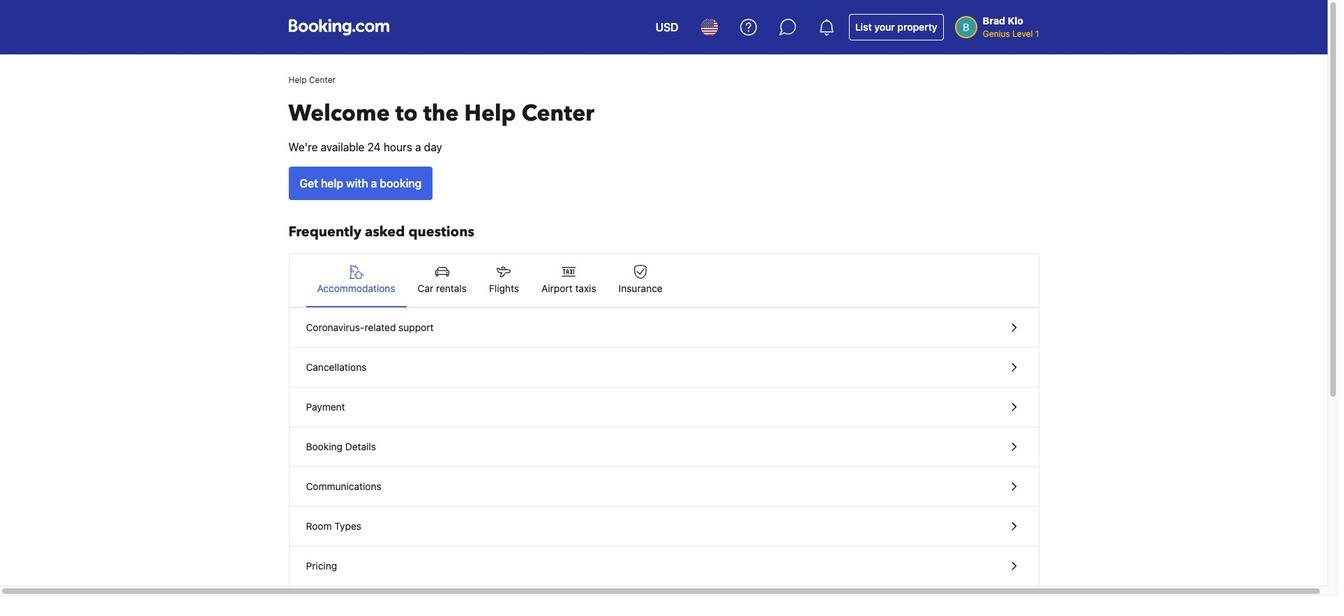 Task type: describe. For each thing, give the bounding box(es) containing it.
0 horizontal spatial help
[[289, 75, 307, 85]]

details
[[345, 441, 376, 453]]

genius
[[983, 29, 1010, 39]]

booking
[[306, 441, 343, 453]]

tab list containing accommodations
[[289, 254, 1039, 308]]

hours
[[384, 141, 412, 154]]

1
[[1036, 29, 1039, 39]]

accommodations
[[317, 283, 395, 294]]

list your property
[[855, 21, 938, 33]]

frequently
[[289, 223, 362, 241]]

brad klo genius level 1
[[983, 15, 1039, 39]]

day
[[424, 141, 442, 154]]

booking details
[[306, 441, 376, 453]]

communications
[[306, 481, 382, 493]]

coronavirus-related support button
[[289, 308, 1039, 348]]

coronavirus-related support
[[306, 322, 434, 334]]

usd
[[656, 21, 679, 33]]

airport
[[542, 283, 573, 294]]

car rentals button
[[407, 254, 478, 307]]

welcome
[[289, 98, 390, 129]]

pricing
[[306, 560, 337, 572]]

car rentals
[[418, 283, 467, 294]]

with
[[346, 177, 368, 190]]

booking
[[380, 177, 422, 190]]

frequently asked questions
[[289, 223, 475, 241]]

rentals
[[436, 283, 467, 294]]

help center
[[289, 75, 336, 85]]

get help with a booking button
[[289, 167, 433, 200]]

list your property link
[[849, 14, 944, 40]]

level
[[1013, 29, 1033, 39]]

we're available 24 hours a day
[[289, 141, 442, 154]]

1 vertical spatial help
[[464, 98, 516, 129]]

help
[[321, 177, 343, 190]]

booking.com online hotel reservations image
[[289, 19, 389, 36]]

car
[[418, 283, 434, 294]]

0 vertical spatial a
[[415, 141, 421, 154]]

usd button
[[647, 10, 687, 44]]

support
[[399, 322, 434, 334]]

room types
[[306, 521, 362, 532]]

welcome to the help center
[[289, 98, 595, 129]]

klo
[[1008, 15, 1024, 27]]

room types button
[[289, 507, 1039, 547]]

available
[[321, 141, 365, 154]]

insurance
[[619, 283, 663, 294]]

the
[[423, 98, 459, 129]]

airport taxis
[[542, 283, 596, 294]]

we're
[[289, 141, 318, 154]]



Task type: locate. For each thing, give the bounding box(es) containing it.
a right with
[[371, 177, 377, 190]]

center
[[309, 75, 336, 85], [522, 98, 595, 129]]

taxis
[[575, 283, 596, 294]]

0 horizontal spatial center
[[309, 75, 336, 85]]

a
[[415, 141, 421, 154], [371, 177, 377, 190]]

1 vertical spatial center
[[522, 98, 595, 129]]

flights
[[489, 283, 519, 294]]

0 vertical spatial center
[[309, 75, 336, 85]]

0 vertical spatial help
[[289, 75, 307, 85]]

flights button
[[478, 254, 530, 307]]

asked
[[365, 223, 405, 241]]

a inside get help with a booking 'button'
[[371, 177, 377, 190]]

to
[[395, 98, 418, 129]]

1 horizontal spatial center
[[522, 98, 595, 129]]

help up welcome
[[289, 75, 307, 85]]

1 vertical spatial a
[[371, 177, 377, 190]]

tab list
[[289, 254, 1039, 308]]

room
[[306, 521, 332, 532]]

24
[[368, 141, 381, 154]]

booking details button
[[289, 428, 1039, 468]]

brad
[[983, 15, 1006, 27]]

get
[[300, 177, 318, 190]]

accommodations button
[[306, 254, 407, 307]]

get help with a booking
[[300, 177, 422, 190]]

types
[[335, 521, 362, 532]]

property
[[898, 21, 938, 33]]

a left 'day'
[[415, 141, 421, 154]]

list
[[855, 21, 872, 33]]

related
[[365, 322, 396, 334]]

payment
[[306, 401, 345, 413]]

coronavirus-
[[306, 322, 365, 334]]

pricing button
[[289, 547, 1039, 587]]

1 horizontal spatial a
[[415, 141, 421, 154]]

communications button
[[289, 468, 1039, 507]]

1 horizontal spatial help
[[464, 98, 516, 129]]

payment button
[[289, 388, 1039, 428]]

0 horizontal spatial a
[[371, 177, 377, 190]]

help right the the
[[464, 98, 516, 129]]

cancellations
[[306, 361, 367, 373]]

questions
[[409, 223, 475, 241]]

your
[[875, 21, 895, 33]]

cancellations button
[[289, 348, 1039, 388]]

airport taxis button
[[530, 254, 608, 307]]

insurance button
[[608, 254, 674, 307]]

help
[[289, 75, 307, 85], [464, 98, 516, 129]]



Task type: vqa. For each thing, say whether or not it's contained in the screenshot.
the bottom Center
yes



